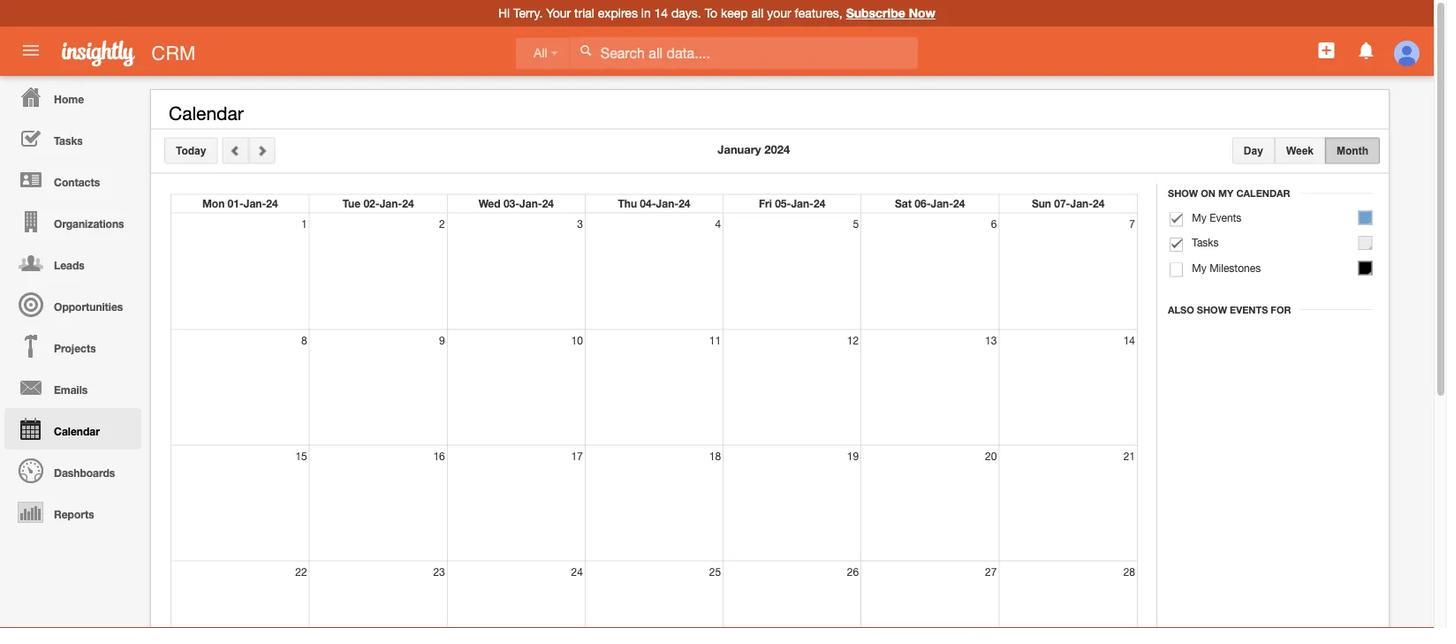Task type: describe. For each thing, give the bounding box(es) containing it.
0 vertical spatial show
[[1168, 188, 1198, 199]]

to
[[705, 6, 718, 20]]

previous image
[[229, 144, 242, 157]]

contacts link
[[4, 159, 141, 201]]

my for my milestones
[[1192, 262, 1207, 274]]

today
[[176, 144, 206, 156]]

keep
[[721, 6, 748, 20]]

contacts
[[54, 176, 100, 188]]

26
[[847, 566, 859, 578]]

16
[[433, 450, 445, 463]]

4
[[715, 218, 721, 230]]

on
[[1201, 188, 1216, 199]]

in
[[641, 6, 651, 20]]

all
[[752, 6, 764, 20]]

terry.
[[513, 6, 543, 20]]

reports link
[[4, 491, 141, 533]]

8
[[301, 334, 307, 347]]

organizations
[[54, 217, 124, 230]]

month button
[[1325, 137, 1380, 164]]

organizations link
[[4, 201, 141, 242]]

january
[[718, 143, 761, 156]]

24 for sun 07-jan-24
[[1093, 197, 1105, 210]]

opportunities link
[[4, 284, 141, 325]]

subscribe now link
[[846, 6, 936, 20]]

today button
[[164, 137, 218, 164]]

calendar inside navigation
[[54, 425, 100, 437]]

wed
[[479, 197, 501, 210]]

jan- for 01-
[[244, 197, 266, 210]]

subscribe
[[846, 6, 905, 20]]

24 for fri 05-jan-24
[[814, 197, 826, 210]]

hi
[[498, 6, 510, 20]]

02-
[[364, 197, 380, 210]]

week
[[1286, 144, 1314, 156]]

wed 03-jan-24
[[479, 197, 554, 210]]

20
[[985, 450, 997, 463]]

sun
[[1032, 197, 1051, 210]]

crm
[[151, 42, 196, 64]]

10
[[571, 334, 583, 347]]

week button
[[1275, 137, 1325, 164]]

21
[[1124, 450, 1135, 463]]

mon 01-jan-24
[[202, 197, 278, 210]]

1 horizontal spatial 14
[[1124, 334, 1135, 347]]

hi terry. your trial expires in 14 days. to keep all your features, subscribe now
[[498, 6, 936, 20]]

next image
[[256, 144, 268, 157]]

day
[[1244, 144, 1263, 156]]

24 for wed 03-jan-24
[[542, 197, 554, 210]]

for
[[1271, 304, 1291, 315]]

07-
[[1054, 197, 1070, 210]]

month
[[1337, 144, 1369, 156]]

milestones
[[1210, 262, 1261, 274]]

04-
[[640, 197, 656, 210]]

01-
[[228, 197, 244, 210]]

6
[[991, 218, 997, 230]]

24 for mon 01-jan-24
[[266, 197, 278, 210]]

also show events for
[[1168, 304, 1291, 315]]

9
[[439, 334, 445, 347]]

all link
[[516, 37, 569, 69]]

22
[[295, 566, 307, 578]]

show on my calendar
[[1168, 188, 1291, 199]]

17
[[571, 450, 583, 463]]

dashboards link
[[4, 450, 141, 491]]

your
[[767, 6, 791, 20]]

days.
[[672, 6, 701, 20]]

1 vertical spatial show
[[1197, 304, 1227, 315]]

thu 04-jan-24
[[618, 197, 691, 210]]

24 for tue 02-jan-24
[[402, 197, 414, 210]]

Tasks checkbox
[[1170, 238, 1183, 252]]



Task type: locate. For each thing, give the bounding box(es) containing it.
jan- for 02-
[[380, 197, 402, 210]]

0 vertical spatial calendar
[[169, 102, 244, 124]]

events
[[1210, 211, 1242, 224], [1230, 304, 1268, 315]]

6 jan- from the left
[[931, 197, 954, 210]]

sat
[[895, 197, 912, 210]]

events left for
[[1230, 304, 1268, 315]]

7 jan- from the left
[[1070, 197, 1093, 210]]

leads
[[54, 259, 85, 271]]

1 horizontal spatial tasks
[[1192, 236, 1219, 249]]

thu
[[618, 197, 637, 210]]

also
[[1168, 304, 1194, 315]]

my
[[1219, 188, 1234, 199], [1192, 211, 1207, 224], [1192, 262, 1207, 274]]

19
[[847, 450, 859, 463]]

my right my milestones option
[[1192, 262, 1207, 274]]

events down show on my calendar
[[1210, 211, 1242, 224]]

emails
[[54, 383, 88, 396]]

my right on
[[1219, 188, 1234, 199]]

0 horizontal spatial calendar
[[54, 425, 100, 437]]

18
[[709, 450, 721, 463]]

tasks link
[[4, 118, 141, 159]]

jan- right sun
[[1070, 197, 1093, 210]]

emails link
[[4, 367, 141, 408]]

sun 07-jan-24
[[1032, 197, 1105, 210]]

jan- right thu
[[656, 197, 679, 210]]

My Events checkbox
[[1170, 213, 1183, 227]]

tasks
[[54, 134, 83, 147], [1192, 236, 1219, 249]]

tue
[[343, 197, 361, 210]]

jan- right wed
[[520, 197, 542, 210]]

my right the my events checkbox
[[1192, 211, 1207, 224]]

day button
[[1233, 137, 1275, 164]]

trial
[[574, 6, 595, 20]]

my for my events
[[1192, 211, 1207, 224]]

1 vertical spatial 14
[[1124, 334, 1135, 347]]

tue 02-jan-24
[[343, 197, 414, 210]]

5
[[853, 218, 859, 230]]

tasks inside tasks link
[[54, 134, 83, 147]]

2 vertical spatial calendar
[[54, 425, 100, 437]]

1 horizontal spatial calendar
[[169, 102, 244, 124]]

show left on
[[1168, 188, 1198, 199]]

jan- for 04-
[[656, 197, 679, 210]]

2024
[[764, 143, 790, 156]]

24 for thu 04-jan-24
[[679, 197, 691, 210]]

7
[[1130, 218, 1135, 230]]

2 jan- from the left
[[380, 197, 402, 210]]

12
[[847, 334, 859, 347]]

13
[[985, 334, 997, 347]]

home
[[54, 93, 84, 105]]

expires
[[598, 6, 638, 20]]

your
[[546, 6, 571, 20]]

jan- for 05-
[[791, 197, 814, 210]]

0 vertical spatial tasks
[[54, 134, 83, 147]]

1 jan- from the left
[[244, 197, 266, 210]]

My Milestones checkbox
[[1170, 263, 1183, 277]]

jan- for 07-
[[1070, 197, 1093, 210]]

0 vertical spatial events
[[1210, 211, 1242, 224]]

5 jan- from the left
[[791, 197, 814, 210]]

1 vertical spatial calendar
[[1237, 188, 1291, 199]]

notifications image
[[1356, 40, 1377, 61]]

fri
[[759, 197, 772, 210]]

05-
[[775, 197, 791, 210]]

0 vertical spatial my
[[1219, 188, 1234, 199]]

06-
[[915, 197, 931, 210]]

jan- right fri
[[791, 197, 814, 210]]

calendar down day button
[[1237, 188, 1291, 199]]

Search all data.... text field
[[570, 37, 918, 69]]

0 horizontal spatial 14
[[654, 6, 668, 20]]

24
[[266, 197, 278, 210], [402, 197, 414, 210], [542, 197, 554, 210], [679, 197, 691, 210], [814, 197, 826, 210], [954, 197, 965, 210], [1093, 197, 1105, 210], [571, 566, 583, 578]]

tasks up contacts link
[[54, 134, 83, 147]]

1 vertical spatial my
[[1192, 211, 1207, 224]]

1 vertical spatial tasks
[[1192, 236, 1219, 249]]

25
[[709, 566, 721, 578]]

now
[[909, 6, 936, 20]]

january 2024
[[718, 143, 790, 156]]

features,
[[795, 6, 843, 20]]

0 vertical spatial 14
[[654, 6, 668, 20]]

tasks down my events
[[1192, 236, 1219, 249]]

mon
[[202, 197, 225, 210]]

all
[[534, 46, 547, 60]]

projects
[[54, 342, 96, 354]]

4 jan- from the left
[[656, 197, 679, 210]]

03-
[[504, 197, 520, 210]]

27
[[985, 566, 997, 578]]

opportunities
[[54, 300, 123, 313]]

1
[[301, 218, 307, 230]]

jan-
[[244, 197, 266, 210], [380, 197, 402, 210], [520, 197, 542, 210], [656, 197, 679, 210], [791, 197, 814, 210], [931, 197, 954, 210], [1070, 197, 1093, 210]]

3 jan- from the left
[[520, 197, 542, 210]]

my events
[[1192, 211, 1242, 224]]

leads link
[[4, 242, 141, 284]]

white image
[[579, 44, 592, 57]]

24 for sat 06-jan-24
[[954, 197, 965, 210]]

calendar up today
[[169, 102, 244, 124]]

home link
[[4, 76, 141, 118]]

0 horizontal spatial tasks
[[54, 134, 83, 147]]

23
[[433, 566, 445, 578]]

1 vertical spatial events
[[1230, 304, 1268, 315]]

calendar up "dashboards" link
[[54, 425, 100, 437]]

jan- right sat on the top
[[931, 197, 954, 210]]

jan- right tue
[[380, 197, 402, 210]]

sat 06-jan-24
[[895, 197, 965, 210]]

projects link
[[4, 325, 141, 367]]

jan- right mon
[[244, 197, 266, 210]]

2 horizontal spatial calendar
[[1237, 188, 1291, 199]]

reports
[[54, 508, 94, 520]]

fri 05-jan-24
[[759, 197, 826, 210]]

show right also
[[1197, 304, 1227, 315]]

2
[[439, 218, 445, 230]]

navigation
[[0, 76, 141, 533]]

28
[[1124, 566, 1135, 578]]

dashboards
[[54, 467, 115, 479]]

2 vertical spatial my
[[1192, 262, 1207, 274]]

calendar link
[[4, 408, 141, 450]]

navigation containing home
[[0, 76, 141, 533]]

calendar
[[169, 102, 244, 124], [1237, 188, 1291, 199], [54, 425, 100, 437]]

my milestones
[[1192, 262, 1261, 274]]

jan- for 06-
[[931, 197, 954, 210]]

3
[[577, 218, 583, 230]]

15
[[295, 450, 307, 463]]

jan- for 03-
[[520, 197, 542, 210]]



Task type: vqa. For each thing, say whether or not it's contained in the screenshot.


